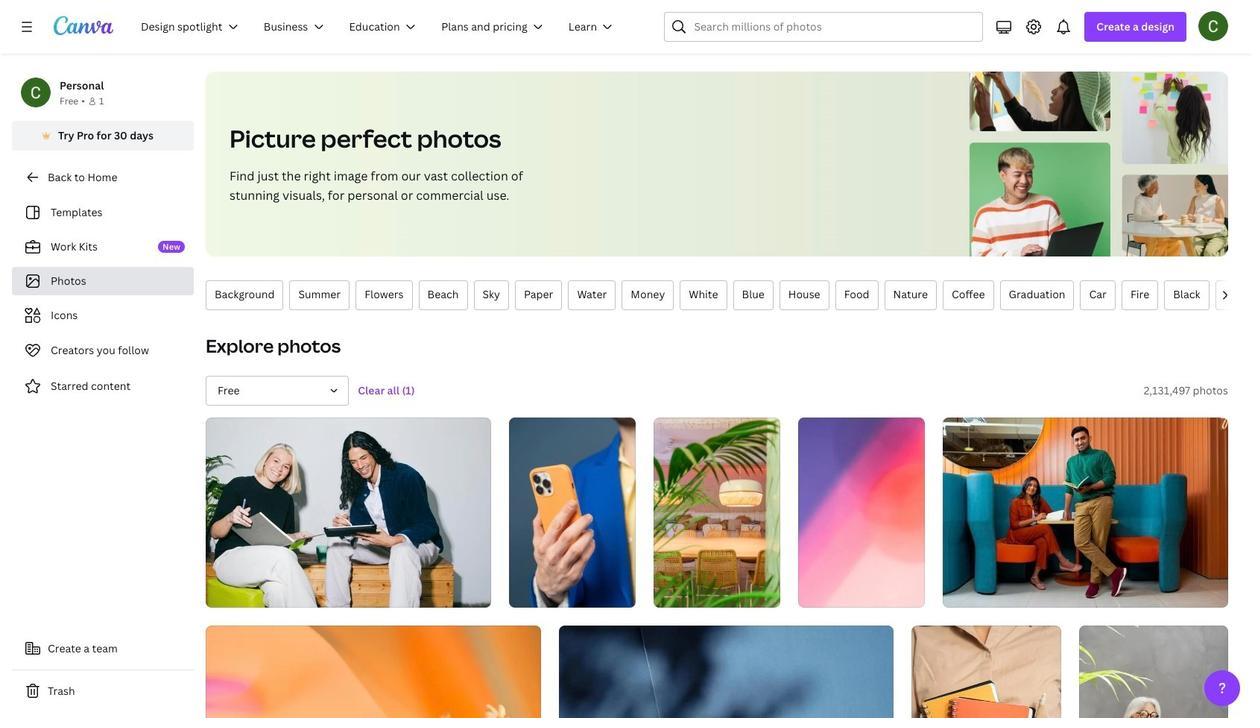 Task type: locate. For each thing, give the bounding box(es) containing it.
None search field
[[665, 12, 984, 42]]

top level navigation element
[[131, 12, 629, 42]]

portrait of coworkers image
[[943, 418, 1229, 608]]

picture perfect photos image
[[951, 72, 1229, 256]]

woman holding pen and notebooks image
[[912, 626, 1061, 718]]

woman working at an architecture firm image
[[1079, 626, 1229, 718]]

high flash people portraits happy colleagues working image
[[206, 418, 491, 608]]

abstract gradient background image
[[799, 418, 925, 608]]

shadows on grey background image
[[559, 626, 894, 718]]



Task type: describe. For each thing, give the bounding box(es) containing it.
tech humans person holding a smartphone image
[[509, 418, 636, 608]]

chamomile with orange light leaks image
[[206, 626, 541, 718]]

modern cafe interiors image
[[654, 418, 781, 608]]

Search search field
[[694, 13, 974, 41]]

christina overa image
[[1199, 11, 1229, 41]]



Task type: vqa. For each thing, say whether or not it's contained in the screenshot.
Cinema
no



